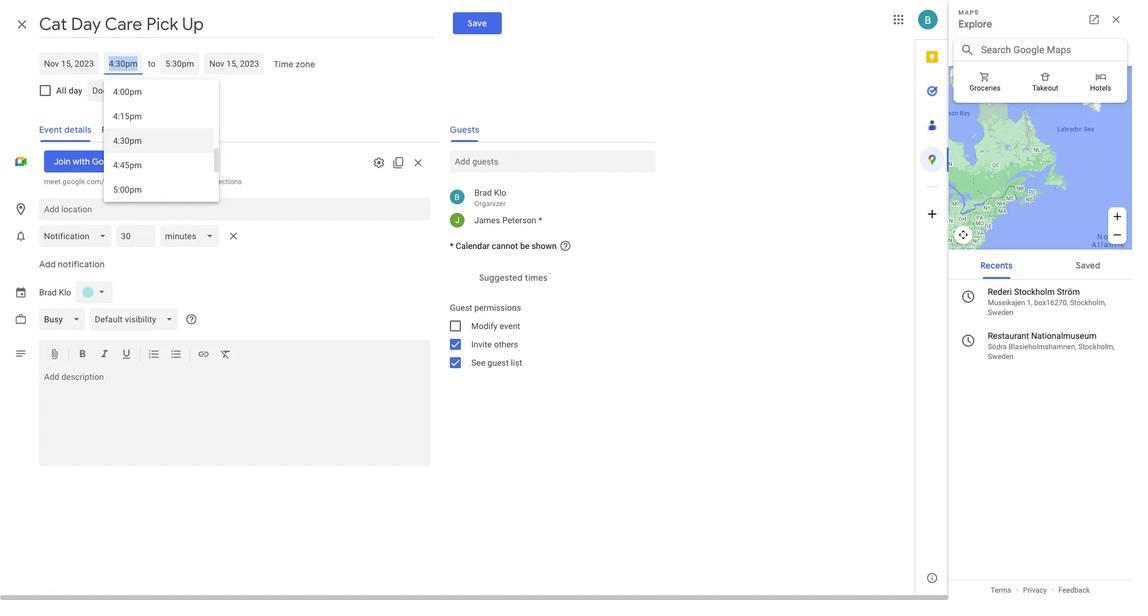 Task type: locate. For each thing, give the bounding box(es) containing it.
suzr-
[[117, 177, 133, 186]]

connections
[[202, 177, 242, 186]]

0 horizontal spatial guest
[[182, 177, 200, 186]]

1 vertical spatial guest
[[488, 358, 509, 368]]

all
[[56, 86, 66, 95]]

4:45pm option
[[104, 153, 214, 177]]

*
[[539, 215, 543, 225], [450, 241, 454, 251]]

numbered list image
[[148, 348, 160, 362]]

Guests text field
[[455, 150, 651, 172]]

* right "peterson"
[[539, 215, 543, 225]]

add
[[39, 259, 56, 270]]

Description text field
[[39, 372, 431, 464]]

to
[[148, 59, 156, 69], [159, 177, 166, 186]]

italic image
[[98, 348, 111, 362]]

brad up organizer
[[475, 188, 492, 198]]

list
[[511, 358, 523, 368]]

up
[[149, 177, 158, 186]]

event
[[500, 321, 521, 331]]

times
[[525, 272, 548, 283]]

4:45pm
[[113, 160, 142, 170]]

klo down add notification "button"
[[59, 287, 71, 297]]

see
[[472, 358, 486, 368]]

brad
[[475, 188, 492, 198], [39, 287, 57, 297]]

suggested times button
[[475, 267, 553, 289]]

modify event
[[472, 321, 521, 331]]

underline image
[[120, 348, 133, 362]]

brad klo
[[39, 287, 71, 297]]

klo for brad klo organizer
[[494, 188, 507, 198]]

End time text field
[[165, 56, 195, 71]]

0 horizontal spatial klo
[[59, 287, 71, 297]]

0 vertical spatial *
[[539, 215, 543, 225]]

save
[[468, 18, 487, 29]]

add notification
[[39, 259, 105, 270]]

1 vertical spatial brad
[[39, 287, 57, 297]]

save button
[[453, 12, 502, 34]]

30 minutes before element
[[39, 223, 243, 250]]

4:00pm
[[113, 87, 142, 97]]

shown
[[532, 241, 557, 251]]

all day
[[56, 86, 82, 95]]

day
[[69, 86, 82, 95]]

1 horizontal spatial klo
[[494, 188, 507, 198]]

klo up organizer
[[494, 188, 507, 198]]

time zone button
[[269, 53, 321, 75]]

brad inside brad klo organizer
[[475, 188, 492, 198]]

None field
[[87, 80, 181, 102], [39, 225, 116, 247], [161, 225, 224, 247], [39, 308, 90, 330], [90, 308, 183, 330], [87, 80, 181, 102], [39, 225, 116, 247], [161, 225, 224, 247], [39, 308, 90, 330], [90, 308, 183, 330]]

group
[[440, 298, 656, 372]]

Minutes in advance for notification number field
[[121, 225, 151, 247]]

brad for brad klo
[[39, 287, 57, 297]]

guest
[[182, 177, 200, 186], [488, 358, 509, 368]]

0 vertical spatial klo
[[494, 188, 507, 198]]

klo inside brad klo organizer
[[494, 188, 507, 198]]

5:00pm
[[113, 185, 142, 195]]

tab list
[[916, 40, 950, 561]]

0 vertical spatial to
[[148, 59, 156, 69]]

guest right 100
[[182, 177, 200, 186]]

0 horizontal spatial to
[[148, 59, 156, 69]]

brad klo, organizer tree item
[[440, 185, 656, 210]]

join with google meet link
[[44, 150, 154, 172]]

klo
[[494, 188, 507, 198], [59, 287, 71, 297]]

1 horizontal spatial brad
[[475, 188, 492, 198]]

1 vertical spatial to
[[159, 177, 166, 186]]

0 vertical spatial brad
[[475, 188, 492, 198]]

100
[[168, 177, 180, 186]]

4:15pm option
[[104, 104, 214, 128]]

brad down add
[[39, 287, 57, 297]]

0 horizontal spatial brad
[[39, 287, 57, 297]]

0 horizontal spatial *
[[450, 241, 454, 251]]

1 vertical spatial klo
[[59, 287, 71, 297]]

suggested
[[480, 272, 523, 283]]

1 horizontal spatial *
[[539, 215, 543, 225]]

Location text field
[[44, 198, 426, 220]]

* left calendar
[[450, 241, 454, 251]]

time zone
[[274, 59, 316, 70]]

0 vertical spatial guest
[[182, 177, 200, 186]]

Start time text field
[[109, 56, 138, 71]]

to right the up
[[159, 177, 166, 186]]

remove formatting image
[[220, 348, 232, 362]]

1 vertical spatial *
[[450, 241, 454, 251]]

brad for brad klo organizer
[[475, 188, 492, 198]]

google
[[92, 156, 121, 167]]

guest left list
[[488, 358, 509, 368]]

* inside james peterson "tree item"
[[539, 215, 543, 225]]

to left end time text field
[[148, 59, 156, 69]]

meet
[[123, 156, 144, 167]]

5:00pm option
[[104, 177, 214, 202]]

bold image
[[76, 348, 89, 362]]



Task type: vqa. For each thing, say whether or not it's contained in the screenshot.
"permissions"
yes



Task type: describe. For each thing, give the bounding box(es) containing it.
guest
[[450, 303, 472, 313]]

4:15pm
[[113, 111, 142, 121]]

suggested times
[[480, 272, 548, 283]]

4:30pm
[[113, 136, 142, 146]]

klo for brad klo
[[59, 287, 71, 297]]

notification
[[58, 259, 105, 270]]

* calendar cannot be shown
[[450, 241, 557, 251]]

calendar
[[456, 241, 490, 251]]

guest permissions
[[450, 303, 521, 313]]

invite
[[472, 339, 492, 349]]

join
[[54, 156, 71, 167]]

side panel section
[[915, 39, 950, 595]]

invite others
[[472, 339, 519, 349]]

time
[[274, 59, 294, 70]]

End date text field
[[209, 56, 260, 71]]

Title text field
[[39, 11, 433, 38]]

group containing guest permissions
[[440, 298, 656, 372]]

with
[[73, 156, 90, 167]]

ths
[[133, 177, 143, 186]]

add notification button
[[34, 250, 110, 279]]

meet.google.com/ruo-suzr-ths up to 100 guest connections
[[44, 177, 242, 186]]

peterson
[[503, 215, 537, 225]]

4:30pm option
[[104, 128, 214, 153]]

guests invited to this event. tree
[[440, 185, 656, 230]]

bulleted list image
[[170, 348, 182, 362]]

meet.google.com/ruo-
[[44, 177, 117, 186]]

tab list inside side panel "section"
[[916, 40, 950, 561]]

1 horizontal spatial guest
[[488, 358, 509, 368]]

insert link image
[[198, 348, 210, 362]]

permissions
[[475, 303, 521, 313]]

see guest list
[[472, 358, 523, 368]]

james peterson *
[[475, 215, 543, 225]]

formatting options toolbar
[[39, 340, 431, 369]]

be
[[520, 241, 530, 251]]

others
[[494, 339, 519, 349]]

zone
[[296, 59, 316, 70]]

cannot
[[492, 241, 518, 251]]

join with google meet
[[54, 156, 144, 167]]

start time list box
[[104, 80, 219, 202]]

1 horizontal spatial to
[[159, 177, 166, 186]]

4:00pm option
[[104, 80, 214, 104]]

james
[[475, 215, 500, 225]]

james peterson tree item
[[440, 210, 656, 230]]

Start date text field
[[44, 56, 94, 71]]

brad klo organizer
[[475, 188, 507, 208]]

organizer
[[475, 199, 506, 208]]

modify
[[472, 321, 498, 331]]



